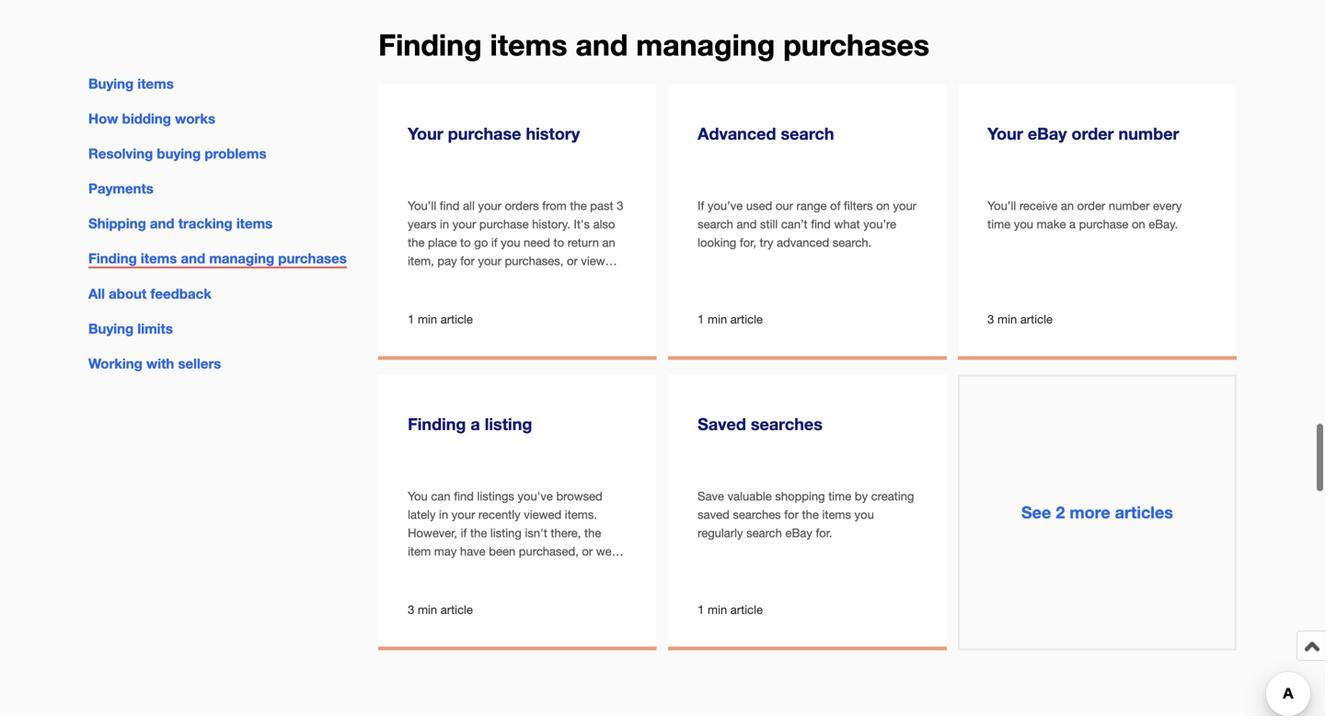 Task type: vqa. For each thing, say whether or not it's contained in the screenshot.


Task type: locate. For each thing, give the bounding box(es) containing it.
in up place
[[440, 217, 449, 231]]

it's
[[574, 217, 590, 231]]

0 horizontal spatial you
[[501, 235, 520, 250]]

you'll up years
[[408, 199, 436, 213]]

can't
[[781, 217, 808, 231]]

number left every
[[1109, 199, 1150, 213]]

shipping and tracking items
[[88, 216, 273, 232]]

can
[[431, 489, 451, 504]]

ebay up receive at the right top of page
[[1028, 124, 1067, 144]]

1 vertical spatial a
[[471, 415, 480, 434]]

you'll inside you'll find all your orders from the past 3 years in your purchase history. it's also the place to go if you need to return an item, pay for your purchases, or view your order details.
[[408, 199, 436, 213]]

buying limits link
[[88, 321, 173, 337]]

1 vertical spatial buying
[[88, 321, 134, 337]]

a
[[1069, 217, 1076, 231], [471, 415, 480, 434]]

1 horizontal spatial purchases
[[783, 27, 929, 62]]

your inside if you've used our range of filters on your search and still can't find what you're looking for, try advanced search.
[[893, 199, 917, 213]]

buying for buying limits
[[88, 321, 134, 337]]

you
[[1014, 217, 1033, 231], [501, 235, 520, 250], [855, 508, 874, 522]]

on
[[876, 199, 890, 213], [1132, 217, 1145, 231]]

your up you're
[[893, 199, 917, 213]]

you down receive at the right top of page
[[1014, 217, 1033, 231]]

2 your from the left
[[988, 124, 1023, 144]]

1 vertical spatial 3 min article
[[408, 603, 473, 618]]

a inside you'll receive an order number every time you make a purchase on ebay.
[[1069, 217, 1076, 231]]

time inside you'll receive an order number every time you make a purchase on ebay.
[[988, 217, 1011, 231]]

1 horizontal spatial order
[[1072, 124, 1114, 144]]

1 horizontal spatial for
[[784, 508, 799, 522]]

looking
[[698, 235, 736, 250]]

min for your ebay order number
[[998, 312, 1017, 327]]

see 2 more articles
[[1021, 503, 1173, 523]]

1 vertical spatial 3
[[988, 312, 994, 327]]

managing
[[636, 27, 775, 62], [209, 251, 274, 267]]

and inside if you've used our range of filters on your search and still can't find what you're looking for, try advanced search.
[[737, 217, 757, 231]]

lately
[[408, 508, 436, 522]]

1 vertical spatial or
[[582, 545, 593, 559]]

1 horizontal spatial on
[[1132, 217, 1145, 231]]

search up looking
[[698, 217, 733, 231]]

an order
[[1061, 199, 1105, 213]]

min
[[418, 312, 437, 327], [708, 312, 727, 327], [998, 312, 1017, 327], [418, 603, 437, 618], [708, 603, 727, 618]]

0 vertical spatial 3 min article
[[988, 312, 1053, 327]]

of
[[830, 199, 841, 213]]

time left by
[[828, 489, 851, 504]]

1 horizontal spatial 3
[[617, 199, 623, 213]]

all about feedback link
[[88, 286, 212, 302]]

number inside you'll receive an order number every time you make a purchase on ebay.
[[1109, 199, 1150, 213]]

2 vertical spatial find
[[454, 489, 474, 504]]

shipping
[[88, 216, 146, 232]]

recently
[[478, 508, 521, 522]]

3 min article for your
[[988, 312, 1053, 327]]

0 vertical spatial time
[[988, 217, 1011, 231]]

try
[[760, 235, 773, 250]]

1 your from the left
[[408, 124, 443, 144]]

1 down looking
[[698, 312, 704, 327]]

0 horizontal spatial managing
[[209, 251, 274, 267]]

0 vertical spatial finding items and managing purchases
[[378, 27, 929, 62]]

on inside if you've used our range of filters on your search and still can't find what you're looking for, try advanced search.
[[876, 199, 890, 213]]

2
[[1056, 503, 1065, 523]]

buying items
[[88, 75, 174, 92]]

a up listings you've
[[471, 415, 480, 434]]

searches down valuable
[[733, 508, 781, 522]]

you inside you'll find all your orders from the past 3 years in your purchase history. it's also the place to go if you need to return an item, pay for your purchases, or view your order details.
[[501, 235, 520, 250]]

1 vertical spatial finding
[[88, 251, 137, 267]]

0 horizontal spatial purchases
[[278, 251, 347, 267]]

our
[[776, 199, 793, 213]]

search inside if you've used our range of filters on your search and still can't find what you're looking for, try advanced search.
[[698, 217, 733, 231]]

0 vertical spatial searches
[[751, 415, 823, 434]]

1
[[408, 312, 414, 327], [698, 312, 704, 327], [698, 603, 704, 618]]

still
[[760, 217, 778, 231]]

or left view
[[567, 254, 578, 268]]

receive
[[1019, 199, 1058, 213]]

valuable
[[728, 489, 772, 504]]

search down valuable
[[746, 526, 782, 540]]

0 horizontal spatial you'll
[[408, 199, 436, 213]]

listing up been
[[490, 526, 522, 540]]

your
[[408, 124, 443, 144], [988, 124, 1023, 144]]

3 min article
[[988, 312, 1053, 327], [408, 603, 473, 618]]

to
[[460, 235, 471, 250], [554, 235, 564, 250], [451, 563, 462, 577]]

1 vertical spatial searches
[[733, 508, 781, 522]]

0 vertical spatial or
[[567, 254, 578, 268]]

3 for finding a listing
[[408, 603, 414, 618]]

buying items link
[[88, 75, 174, 92]]

0 vertical spatial if
[[491, 235, 497, 250]]

0 horizontal spatial ebay
[[785, 526, 812, 540]]

items
[[490, 27, 567, 62], [137, 75, 174, 92], [236, 216, 273, 232], [141, 251, 177, 267], [822, 508, 851, 522]]

time left make on the top of the page
[[988, 217, 1011, 231]]

0 vertical spatial you
[[1014, 217, 1033, 231]]

you'll find all your orders from the past 3 years in your purchase history. it's also the place to go if you need to return an item, pay for your purchases, or view your order details.
[[408, 199, 623, 286]]

find left all
[[440, 199, 460, 213]]

2 vertical spatial you
[[855, 508, 874, 522]]

if right go
[[491, 235, 497, 250]]

1 vertical spatial number
[[1109, 199, 1150, 213]]

past
[[590, 199, 613, 213]]

ebay left for.
[[785, 526, 812, 540]]

searches right saved
[[751, 415, 823, 434]]

1 horizontal spatial your
[[988, 124, 1023, 144]]

1 vertical spatial for
[[784, 508, 799, 522]]

0 vertical spatial ebay
[[1028, 124, 1067, 144]]

1 horizontal spatial time
[[988, 217, 1011, 231]]

have
[[460, 545, 486, 559]]

buying up working
[[88, 321, 134, 337]]

1 vertical spatial time
[[828, 489, 851, 504]]

order up an order
[[1072, 124, 1114, 144]]

0 vertical spatial search
[[781, 124, 834, 144]]

in inside you can find listings you've browsed lately in your recently viewed items. however, if the listing isn't there, the item may have been purchased, or we needed to remove the listing.
[[439, 508, 448, 522]]

number for an order
[[1109, 199, 1150, 213]]

min for saved searches
[[708, 603, 727, 618]]

2 vertical spatial search
[[746, 526, 782, 540]]

1 horizontal spatial you
[[855, 508, 874, 522]]

your up the however,
[[452, 508, 475, 522]]

save valuable shopping time by creating saved searches for the items you regularly search ebay for.
[[698, 489, 914, 540]]

your up details. in the top left of the page
[[478, 254, 501, 268]]

for
[[460, 254, 475, 268], [784, 508, 799, 522]]

you down by
[[855, 508, 874, 522]]

if
[[491, 235, 497, 250], [461, 526, 467, 540]]

orders
[[505, 199, 539, 213]]

2 you'll from the left
[[988, 199, 1016, 213]]

2 horizontal spatial 3
[[988, 312, 994, 327]]

min for your purchase history
[[418, 312, 437, 327]]

items inside save valuable shopping time by creating saved searches for the items you regularly search ebay for.
[[822, 508, 851, 522]]

number up every
[[1119, 124, 1179, 144]]

the up have
[[470, 526, 487, 540]]

saved searches
[[698, 415, 823, 434]]

0 vertical spatial for
[[460, 254, 475, 268]]

1 vertical spatial if
[[461, 526, 467, 540]]

1 buying from the top
[[88, 75, 134, 92]]

you inside you'll receive an order number every time you make a purchase on ebay.
[[1014, 217, 1033, 231]]

been
[[489, 545, 515, 559]]

0 vertical spatial in
[[440, 217, 449, 231]]

for down the shopping
[[784, 508, 799, 522]]

0 horizontal spatial time
[[828, 489, 851, 504]]

regularly
[[698, 526, 743, 540]]

the down the shopping
[[802, 508, 819, 522]]

buying for buying items
[[88, 75, 134, 92]]

you left need
[[501, 235, 520, 250]]

in
[[440, 217, 449, 231], [439, 508, 448, 522]]

0 vertical spatial buying
[[88, 75, 134, 92]]

purchase down an order
[[1079, 217, 1128, 231]]

1 horizontal spatial a
[[1069, 217, 1076, 231]]

finding items and managing purchases
[[378, 27, 929, 62], [88, 251, 347, 267]]

to inside you can find listings you've browsed lately in your recently viewed items. however, if the listing isn't there, the item may have been purchased, or we needed to remove the listing.
[[451, 563, 462, 577]]

feedback
[[150, 286, 212, 302]]

0 horizontal spatial your
[[408, 124, 443, 144]]

0 horizontal spatial or
[[567, 254, 578, 268]]

purchases
[[783, 27, 929, 62], [278, 251, 347, 267]]

listing inside you can find listings you've browsed lately in your recently viewed items. however, if the listing isn't there, the item may have been purchased, or we needed to remove the listing.
[[490, 526, 522, 540]]

articles
[[1115, 503, 1173, 523]]

1 min article for saved
[[698, 603, 763, 618]]

0 horizontal spatial a
[[471, 415, 480, 434]]

viewed
[[524, 508, 562, 522]]

1 vertical spatial listing
[[490, 526, 522, 540]]

0 horizontal spatial if
[[461, 526, 467, 540]]

1 vertical spatial purchases
[[278, 251, 347, 267]]

1 vertical spatial you
[[501, 235, 520, 250]]

1 horizontal spatial managing
[[636, 27, 775, 62]]

1 down the item,
[[408, 312, 414, 327]]

you'll left receive at the right top of page
[[988, 199, 1016, 213]]

needed
[[408, 563, 448, 577]]

for inside you'll find all your orders from the past 3 years in your purchase history. it's also the place to go if you need to return an item, pay for your purchases, or view your order details.
[[460, 254, 475, 268]]

advanced search
[[698, 124, 834, 144]]

1 vertical spatial order
[[435, 272, 463, 286]]

1 for advanced search
[[698, 312, 704, 327]]

1 horizontal spatial if
[[491, 235, 497, 250]]

3 min article for finding
[[408, 603, 473, 618]]

1 horizontal spatial or
[[582, 545, 593, 559]]

article
[[441, 312, 473, 327], [730, 312, 763, 327], [1020, 312, 1053, 327], [441, 603, 473, 618], [730, 603, 763, 618]]

1 down 'regularly'
[[698, 603, 704, 618]]

0 vertical spatial finding
[[378, 27, 482, 62]]

the up the item,
[[408, 235, 425, 250]]

about
[[109, 286, 147, 302]]

or left the we on the bottom left of the page
[[582, 545, 593, 559]]

listing up listings you've
[[485, 415, 532, 434]]

searches inside save valuable shopping time by creating saved searches for the items you regularly search ebay for.
[[733, 508, 781, 522]]

advanced
[[698, 124, 776, 144]]

details.
[[466, 272, 504, 286]]

2 vertical spatial 3
[[408, 603, 414, 618]]

0 horizontal spatial for
[[460, 254, 475, 268]]

for right the pay
[[460, 254, 475, 268]]

0 horizontal spatial 3
[[408, 603, 414, 618]]

find inside you can find listings you've browsed lately in your recently viewed items. however, if the listing isn't there, the item may have been purchased, or we needed to remove the listing.
[[454, 489, 474, 504]]

2 buying from the top
[[88, 321, 134, 337]]

order down the pay
[[435, 272, 463, 286]]

0 vertical spatial 3
[[617, 199, 623, 213]]

buying
[[88, 75, 134, 92], [88, 321, 134, 337]]

order inside you'll find all your orders from the past 3 years in your purchase history. it's also the place to go if you need to return an item, pay for your purchases, or view your order details.
[[435, 272, 463, 286]]

0 vertical spatial a
[[1069, 217, 1076, 231]]

all about feedback
[[88, 286, 212, 302]]

you'll receive an order number every time you make a purchase on ebay.
[[988, 199, 1182, 231]]

return
[[568, 235, 599, 250]]

0 vertical spatial number
[[1119, 124, 1179, 144]]

0 horizontal spatial order
[[435, 272, 463, 286]]

2 horizontal spatial you
[[1014, 217, 1033, 231]]

remove
[[465, 563, 505, 577]]

1 vertical spatial on
[[1132, 217, 1145, 231]]

purchase
[[448, 124, 521, 144], [479, 217, 529, 231], [1079, 217, 1128, 231]]

1 vertical spatial ebay
[[785, 526, 812, 540]]

3 inside you'll find all your orders from the past 3 years in your purchase history. it's also the place to go if you need to return an item, pay for your purchases, or view your order details.
[[617, 199, 623, 213]]

creating
[[871, 489, 914, 504]]

and
[[576, 27, 628, 62], [150, 216, 174, 232], [737, 217, 757, 231], [181, 251, 205, 267]]

buying up how
[[88, 75, 134, 92]]

search
[[781, 124, 834, 144], [698, 217, 733, 231], [746, 526, 782, 540]]

1 you'll from the left
[[408, 199, 436, 213]]

1 min article down 'regularly'
[[698, 603, 763, 618]]

1 horizontal spatial you'll
[[988, 199, 1016, 213]]

0 horizontal spatial 3 min article
[[408, 603, 473, 618]]

a right make on the top of the page
[[1069, 217, 1076, 231]]

you
[[408, 489, 428, 504]]

1 horizontal spatial 3 min article
[[988, 312, 1053, 327]]

2 vertical spatial finding
[[408, 415, 466, 434]]

every
[[1153, 199, 1182, 213]]

1 min article down the pay
[[408, 312, 473, 327]]

finding
[[378, 27, 482, 62], [88, 251, 137, 267], [408, 415, 466, 434]]

article for ebay
[[1020, 312, 1053, 327]]

your down the item,
[[408, 272, 431, 286]]

1 min article
[[408, 312, 473, 327], [698, 312, 763, 327], [698, 603, 763, 618]]

0 vertical spatial on
[[876, 199, 890, 213]]

see
[[1021, 503, 1051, 523]]

1 min article for your
[[408, 312, 473, 327]]

0 vertical spatial find
[[440, 199, 460, 213]]

on up you're
[[876, 199, 890, 213]]

1 vertical spatial find
[[811, 217, 831, 231]]

on left ebay.
[[1132, 217, 1145, 231]]

0 horizontal spatial on
[[876, 199, 890, 213]]

your up years
[[408, 124, 443, 144]]

to down the may
[[451, 563, 462, 577]]

your up receive at the right top of page
[[988, 124, 1023, 144]]

0 horizontal spatial finding items and managing purchases
[[88, 251, 347, 267]]

all
[[463, 199, 475, 213]]

if up have
[[461, 526, 467, 540]]

1 for saved searches
[[698, 603, 704, 618]]

save
[[698, 489, 724, 504]]

purchase down orders
[[479, 217, 529, 231]]

find right can
[[454, 489, 474, 504]]

0 vertical spatial listing
[[485, 415, 532, 434]]

1 vertical spatial in
[[439, 508, 448, 522]]

how bidding works link
[[88, 110, 215, 127]]

1 vertical spatial finding items and managing purchases
[[88, 251, 347, 267]]

1 min article down looking
[[698, 312, 763, 327]]

1 vertical spatial search
[[698, 217, 733, 231]]

1 horizontal spatial finding items and managing purchases
[[378, 27, 929, 62]]

search right 'advanced'
[[781, 124, 834, 144]]

in down can
[[439, 508, 448, 522]]

shopping
[[775, 489, 825, 504]]

the up the we on the bottom left of the page
[[584, 526, 601, 540]]

you'll inside you'll receive an order number every time you make a purchase on ebay.
[[988, 199, 1016, 213]]

find down range
[[811, 217, 831, 231]]



Task type: describe. For each thing, give the bounding box(es) containing it.
search inside save valuable shopping time by creating saved searches for the items you regularly search ebay for.
[[746, 526, 782, 540]]

search.
[[833, 235, 872, 250]]

if inside you can find listings you've browsed lately in your recently viewed items. however, if the listing isn't there, the item may have been purchased, or we needed to remove the listing.
[[461, 526, 467, 540]]

you're
[[863, 217, 896, 231]]

shipping and tracking items link
[[88, 216, 273, 232]]

you can find listings you've browsed lately in your recently viewed items. however, if the listing isn't there, the item may have been purchased, or we needed to remove the listing.
[[408, 489, 612, 577]]

you've
[[708, 199, 743, 213]]

you'll for your ebay order number
[[988, 199, 1016, 213]]

purchase inside you'll find all your orders from the past 3 years in your purchase history. it's also the place to go if you need to return an item, pay for your purchases, or view your order details.
[[479, 217, 529, 231]]

pay
[[437, 254, 457, 268]]

saved
[[698, 415, 746, 434]]

min for advanced search
[[708, 312, 727, 327]]

tracking
[[178, 216, 232, 232]]

finding a listing
[[408, 415, 532, 434]]

if inside you'll find all your orders from the past 3 years in your purchase history. it's also the place to go if you need to return an item, pay for your purchases, or view your order details.
[[491, 235, 497, 250]]

your right all
[[478, 199, 501, 213]]

isn't
[[525, 526, 547, 540]]

resolving
[[88, 145, 153, 162]]

resolving buying problems link
[[88, 145, 266, 162]]

works
[[175, 110, 215, 127]]

used
[[746, 199, 772, 213]]

for inside save valuable shopping time by creating saved searches for the items you regularly search ebay for.
[[784, 508, 799, 522]]

history
[[526, 124, 580, 144]]

items.
[[565, 508, 597, 522]]

ebay.
[[1149, 217, 1178, 231]]

we
[[596, 545, 612, 559]]

sellers
[[178, 356, 221, 372]]

by
[[855, 489, 868, 504]]

may
[[434, 545, 457, 559]]

or inside you can find listings you've browsed lately in your recently viewed items. however, if the listing isn't there, the item may have been purchased, or we needed to remove the listing.
[[582, 545, 593, 559]]

view
[[581, 254, 605, 268]]

saved
[[698, 508, 730, 522]]

listings you've
[[477, 489, 553, 504]]

advanced
[[777, 235, 829, 250]]

3 for your ebay order number
[[988, 312, 994, 327]]

how
[[88, 110, 118, 127]]

make
[[1037, 217, 1066, 231]]

place
[[428, 235, 457, 250]]

how bidding works
[[88, 110, 215, 127]]

1 for your purchase history
[[408, 312, 414, 327]]

your down all
[[453, 217, 476, 231]]

item
[[408, 545, 431, 559]]

go
[[474, 235, 488, 250]]

you'll for your purchase history
[[408, 199, 436, 213]]

or inside you'll find all your orders from the past 3 years in your purchase history. it's also the place to go if you need to return an item, pay for your purchases, or view your order details.
[[567, 254, 578, 268]]

your ebay order number
[[988, 124, 1179, 144]]

an
[[602, 235, 615, 250]]

to down history.
[[554, 235, 564, 250]]

the down been
[[508, 563, 525, 577]]

problems
[[205, 145, 266, 162]]

history.
[[532, 217, 570, 231]]

what
[[834, 217, 860, 231]]

number for order
[[1119, 124, 1179, 144]]

the inside save valuable shopping time by creating saved searches for the items you regularly search ebay for.
[[802, 508, 819, 522]]

0 vertical spatial purchases
[[783, 27, 929, 62]]

0 vertical spatial order
[[1072, 124, 1114, 144]]

article for purchase
[[441, 312, 473, 327]]

if
[[698, 199, 704, 213]]

bidding
[[122, 110, 171, 127]]

resolving buying problems
[[88, 145, 266, 162]]

find inside you'll find all your orders from the past 3 years in your purchase history. it's also the place to go if you need to return an item, pay for your purchases, or view your order details.
[[440, 199, 460, 213]]

browsed
[[556, 489, 603, 504]]

buying limits
[[88, 321, 173, 337]]

range
[[796, 199, 827, 213]]

with
[[146, 356, 174, 372]]

buying
[[157, 145, 201, 162]]

also
[[593, 217, 615, 231]]

find inside if you've used our range of filters on your search and still can't find what you're looking for, try advanced search.
[[811, 217, 831, 231]]

1 horizontal spatial ebay
[[1028, 124, 1067, 144]]

for,
[[740, 235, 756, 250]]

working with sellers
[[88, 356, 221, 372]]

from
[[542, 199, 567, 213]]

limits
[[137, 321, 173, 337]]

item,
[[408, 254, 434, 268]]

1 vertical spatial managing
[[209, 251, 274, 267]]

1 min article for advanced
[[698, 312, 763, 327]]

all
[[88, 286, 105, 302]]

purchased,
[[519, 545, 579, 559]]

your purchase history
[[408, 124, 580, 144]]

0 vertical spatial managing
[[636, 27, 775, 62]]

however,
[[408, 526, 457, 540]]

payments link
[[88, 180, 154, 197]]

purchase inside you'll receive an order number every time you make a purchase on ebay.
[[1079, 217, 1128, 231]]

article for a
[[441, 603, 473, 618]]

on inside you'll receive an order number every time you make a purchase on ebay.
[[1132, 217, 1145, 231]]

your for your purchase history
[[408, 124, 443, 144]]

the up it's
[[570, 199, 587, 213]]

listing.
[[528, 563, 563, 577]]

article for searches
[[730, 603, 763, 618]]

your inside you can find listings you've browsed lately in your recently viewed items. however, if the listing isn't there, the item may have been purchased, or we needed to remove the listing.
[[452, 508, 475, 522]]

working
[[88, 356, 142, 372]]

finding items and managing purchases link
[[88, 251, 347, 269]]

you inside save valuable shopping time by creating saved searches for the items you regularly search ebay for.
[[855, 508, 874, 522]]

purchases,
[[505, 254, 564, 268]]

article for search
[[730, 312, 763, 327]]

more
[[1070, 503, 1110, 523]]

there,
[[551, 526, 581, 540]]

time inside save valuable shopping time by creating saved searches for the items you regularly search ebay for.
[[828, 489, 851, 504]]

to left go
[[460, 235, 471, 250]]

min for finding a listing
[[418, 603, 437, 618]]

in inside you'll find all your orders from the past 3 years in your purchase history. it's also the place to go if you need to return an item, pay for your purchases, or view your order details.
[[440, 217, 449, 231]]

need
[[524, 235, 550, 250]]

filters
[[844, 199, 873, 213]]

ebay inside save valuable shopping time by creating saved searches for the items you regularly search ebay for.
[[785, 526, 812, 540]]

your for your ebay order number
[[988, 124, 1023, 144]]

purchase left history
[[448, 124, 521, 144]]



